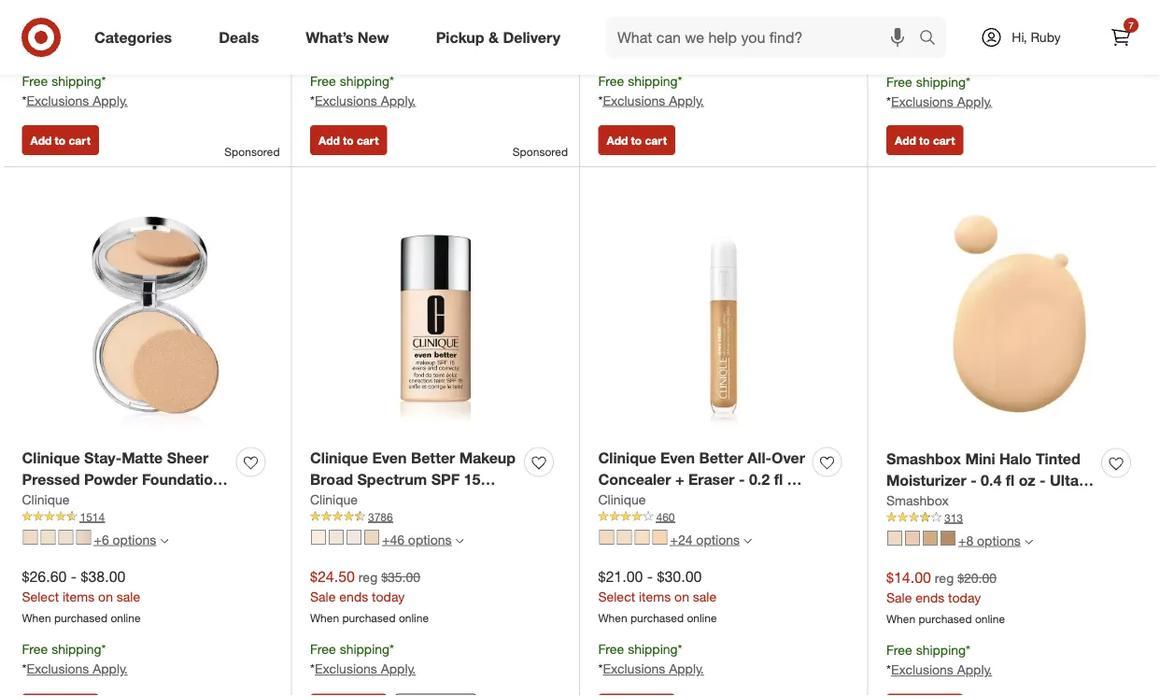 Task type: vqa. For each thing, say whether or not it's contained in the screenshot.
online
yes



Task type: locate. For each thing, give the bounding box(es) containing it.
online inside $14.00 reg $20.00 sale ends today when purchased online
[[975, 611, 1005, 625]]

sale inside $24.50 reg $35.00 sale ends today when purchased online
[[310, 588, 336, 604]]

sale inside the select items on sale when purchased online
[[117, 20, 140, 36]]

- left 1oz
[[394, 491, 400, 510]]

shipping down $24.50 reg $35.00 sale ends today when purchased online
[[340, 641, 390, 658]]

ulta down concealer
[[609, 491, 638, 510]]

clinique link down pressed in the left bottom of the page
[[22, 490, 70, 509]]

select down $21.00
[[599, 588, 636, 604]]

ulta down spf
[[444, 491, 473, 510]]

fair light image
[[905, 531, 920, 546]]

purchased inside $14.00 reg $20.00 sale ends today when purchased online
[[919, 611, 972, 625]]

purchased
[[54, 42, 108, 56], [342, 42, 396, 56], [631, 42, 684, 56], [919, 43, 972, 57], [54, 610, 108, 624], [342, 610, 396, 624], [631, 610, 684, 624], [919, 611, 972, 625]]

even up the spectrum
[[372, 449, 407, 467]]

even for spectrum
[[372, 449, 407, 467]]

deals
[[219, 28, 259, 46]]

medium image
[[923, 531, 938, 546]]

options for $38.00
[[113, 531, 156, 548]]

what's
[[306, 28, 354, 46]]

sale ends today when purchased online left pickup
[[310, 20, 429, 56]]

all-
[[748, 449, 772, 467]]

options down 313 link
[[977, 532, 1021, 548]]

cn 0.75 custard image
[[329, 530, 344, 545]]

1 vertical spatial smashbox
[[887, 492, 949, 508]]

0 vertical spatial smashbox
[[887, 450, 961, 468]]

0 horizontal spatial oz
[[787, 470, 804, 488]]

0 horizontal spatial foundation
[[142, 470, 222, 488]]

beauty left cn 02 breeze image
[[310, 513, 360, 531]]

shipping down search 'button'
[[916, 74, 966, 90]]

better inside clinique even better makeup broad spectrum spf 15 foundation - 1oz - ulta beauty
[[411, 449, 455, 467]]

to for 4th "add to cart" button from right
[[55, 133, 66, 147]]

search button
[[911, 17, 956, 62]]

2 clinique link from the left
[[310, 490, 358, 509]]

foundation down sheer
[[142, 470, 222, 488]]

4 cart from the left
[[933, 133, 955, 147]]

on inside $26.60 - $38.00 select items on sale when purchased online
[[98, 588, 113, 604]]

+8 options button
[[879, 526, 1042, 555]]

clinique even better all-over concealer + eraser - 0.2 fl oz - ulta beauty
[[599, 449, 805, 510]]

clinique inside clinique even better all-over concealer + eraser - 0.2 fl oz - ulta beauty
[[599, 449, 657, 467]]

select for clinique even better all-over concealer + eraser - 0.2 fl oz - ulta beauty
[[599, 588, 636, 604]]

reg left the $20.00
[[935, 569, 954, 586]]

better up spf
[[411, 449, 455, 467]]

ulta
[[1050, 471, 1079, 489], [92, 491, 121, 510], [444, 491, 473, 510], [609, 491, 638, 510]]

items inside the select items on sale when purchased online
[[63, 20, 95, 36]]

items for clinique even better all-over concealer + eraser - 0.2 fl oz - ulta beauty
[[639, 588, 671, 604]]

moisturizer
[[887, 471, 967, 489]]

0 horizontal spatial even
[[372, 449, 407, 467]]

1 to from the left
[[55, 133, 66, 147]]

sponsored
[[225, 145, 280, 159], [513, 145, 568, 159]]

0 horizontal spatial fl
[[774, 470, 783, 488]]

options inside +8 options dropdown button
[[977, 532, 1021, 548]]

ulta inside clinique stay-matte sheer pressed powder foundation - 0.27oz - ulta beauty
[[92, 491, 121, 510]]

when
[[22, 42, 51, 56], [310, 42, 339, 56], [599, 42, 628, 56], [887, 43, 916, 57], [22, 610, 51, 624], [310, 610, 339, 624], [599, 610, 628, 624], [887, 611, 916, 625]]

today right what's
[[372, 20, 405, 36]]

ends inside $24.50 reg $35.00 sale ends today when purchased online
[[339, 588, 368, 604]]

ulta down powder
[[92, 491, 121, 510]]

sponsored for when purchased online
[[513, 145, 568, 159]]

select
[[22, 20, 59, 36], [22, 588, 59, 604], [599, 588, 636, 604]]

better up eraser
[[699, 449, 744, 467]]

beauty down moisturizer
[[887, 492, 937, 510]]

3786
[[368, 510, 393, 524]]

cart
[[69, 133, 91, 147], [357, 133, 379, 147], [645, 133, 667, 147], [933, 133, 955, 147]]

even inside clinique even better all-over concealer + eraser - 0.2 fl oz - ulta beauty
[[661, 449, 695, 467]]

-
[[739, 470, 745, 488], [971, 471, 977, 489], [1040, 471, 1046, 489], [22, 491, 28, 510], [82, 491, 88, 510], [394, 491, 400, 510], [434, 491, 440, 510], [599, 491, 605, 510], [71, 567, 77, 585], [647, 567, 653, 585]]

1 horizontal spatial foundation
[[310, 491, 390, 510]]

clinique up pressed in the left bottom of the page
[[22, 449, 80, 467]]

2 to from the left
[[343, 133, 354, 147]]

clinique even better all-over concealer + eraser - 0.2 fl oz - ulta beauty image
[[599, 186, 849, 436], [599, 186, 849, 436]]

add to cart for first "add to cart" button from the right
[[895, 133, 955, 147]]

- left $30.00
[[647, 567, 653, 585]]

smashbox down moisturizer
[[887, 492, 949, 508]]

purchased inside the select items on sale when purchased online
[[54, 42, 108, 56]]

2 sponsored from the left
[[513, 145, 568, 159]]

free shipping * * exclusions apply. down $26.60 - $38.00 select items on sale when purchased online
[[22, 641, 128, 677]]

today down the $20.00
[[949, 589, 981, 605]]

options for $30.00
[[696, 531, 740, 548]]

add for 3rd "add to cart" button from the right
[[319, 133, 340, 147]]

options down 460 link
[[696, 531, 740, 548]]

free shipping * * exclusions apply.
[[22, 73, 128, 109], [310, 73, 416, 109], [599, 73, 704, 109], [887, 74, 993, 109], [22, 641, 128, 677], [310, 641, 416, 677], [599, 641, 704, 677], [887, 642, 993, 678]]

add to cart for 3rd "add to cart" button from the right
[[319, 133, 379, 147]]

all colors + 8 more colors element
[[1025, 535, 1033, 546]]

on for clinique stay-matte sheer pressed powder foundation - 0.27oz - ulta beauty
[[98, 588, 113, 604]]

matte
[[122, 449, 163, 467]]

options inside +6 options dropdown button
[[113, 531, 156, 548]]

reg inside $24.50 reg $35.00 sale ends today when purchased online
[[359, 569, 378, 585]]

stay-
[[84, 449, 122, 467]]

sale
[[310, 20, 336, 36], [599, 20, 624, 36], [887, 20, 912, 37], [310, 588, 336, 604], [887, 589, 912, 605]]

clinique link for clinique even better makeup broad spectrum spf 15 foundation - 1oz - ulta beauty
[[310, 490, 358, 509]]

clinique stay-matte sheer pressed powder foundation - 0.27oz - ulta beauty image
[[22, 186, 273, 436], [22, 186, 273, 436]]

4 add from the left
[[895, 133, 916, 147]]

clinique link down concealer
[[599, 490, 646, 509]]

on inside $21.00 - $30.00 select items on sale when purchased online
[[675, 588, 690, 604]]

stay buff image
[[41, 530, 56, 545]]

1 horizontal spatial sponsored
[[513, 145, 568, 159]]

today inside $24.50 reg $35.00 sale ends today when purchased online
[[372, 588, 405, 604]]

cn 08 linen image
[[653, 530, 668, 545]]

apply.
[[93, 92, 128, 109], [381, 92, 416, 109], [669, 92, 704, 109], [958, 93, 993, 109], [93, 661, 128, 677], [381, 661, 416, 677], [669, 661, 704, 677], [958, 662, 993, 678]]

+46 options
[[382, 531, 452, 548]]

items inside $26.60 - $38.00 select items on sale when purchased online
[[63, 588, 95, 604]]

even inside clinique even better makeup broad spectrum spf 15 foundation - 1oz - ulta beauty
[[372, 449, 407, 467]]

all colors + 46 more colors element
[[456, 534, 464, 545]]

1 horizontal spatial wn 01 flax image
[[599, 530, 614, 545]]

1 cart from the left
[[69, 133, 91, 147]]

1 horizontal spatial clinique link
[[310, 490, 358, 509]]

shipping down $26.60 - $38.00 select items on sale when purchased online
[[52, 641, 101, 658]]

clinique even better makeup broad spectrum spf 15 foundation - 1oz - ulta beauty
[[310, 449, 516, 531]]

3 cart from the left
[[645, 133, 667, 147]]

+8 options
[[959, 532, 1021, 548]]

3 clinique link from the left
[[599, 490, 646, 509]]

foundation inside clinique stay-matte sheer pressed powder foundation - 0.27oz - ulta beauty
[[142, 470, 222, 488]]

to for first "add to cart" button from the right
[[920, 133, 930, 147]]

clinique even better all-over concealer + eraser - 0.2 fl oz - ulta beauty link
[[599, 447, 805, 510]]

2 add to cart from the left
[[319, 133, 379, 147]]

smashbox mini halo tinted moisturizer - 0.4 fl oz - ulta beauty
[[887, 450, 1081, 510]]

sale ends today when purchased online down reg $31.00
[[599, 20, 717, 56]]

fl inside clinique even better all-over concealer + eraser - 0.2 fl oz - ulta beauty
[[774, 470, 783, 488]]

0 horizontal spatial wn 01 flax image
[[347, 530, 362, 545]]

add to cart for 4th "add to cart" button from right
[[30, 133, 91, 147]]

1 smashbox from the top
[[887, 450, 961, 468]]

exclusions
[[27, 92, 89, 109], [315, 92, 377, 109], [603, 92, 666, 109], [891, 93, 954, 109], [27, 661, 89, 677], [315, 661, 377, 677], [603, 661, 666, 677], [891, 662, 954, 678]]

ulta inside clinique even better all-over concealer + eraser - 0.2 fl oz - ulta beauty
[[609, 491, 638, 510]]

1 even from the left
[[372, 449, 407, 467]]

clinique stay-matte sheer pressed powder foundation - 0.27oz - ulta beauty link
[[22, 447, 229, 510]]

ulta inside clinique even better makeup broad spectrum spf 15 foundation - 1oz - ulta beauty
[[444, 491, 473, 510]]

15
[[464, 470, 481, 488]]

today
[[372, 20, 405, 36], [660, 20, 693, 36], [949, 20, 981, 37], [372, 588, 405, 604], [949, 589, 981, 605]]

1 horizontal spatial oz
[[1019, 471, 1036, 489]]

1 clinique link from the left
[[22, 490, 70, 509]]

wn 01 flax image right cn 0.75 custard icon
[[347, 530, 362, 545]]

medium tan image
[[941, 531, 956, 546]]

wn 01 flax image left cn 02 breeze icon
[[599, 530, 614, 545]]

even
[[372, 449, 407, 467], [661, 449, 695, 467]]

+6 options button
[[14, 525, 177, 555]]

free shipping * * exclusions apply. down $24.50 reg $35.00 sale ends today when purchased online
[[310, 641, 416, 677]]

spectrum
[[357, 470, 427, 488]]

shipping
[[52, 73, 101, 89], [340, 73, 390, 89], [628, 73, 678, 89], [916, 74, 966, 90], [52, 641, 101, 658], [340, 641, 390, 658], [628, 641, 678, 658], [916, 642, 966, 658]]

even up +
[[661, 449, 695, 467]]

1 horizontal spatial better
[[699, 449, 744, 467]]

categories
[[94, 28, 172, 46]]

What can we help you find? suggestions appear below search field
[[606, 17, 924, 58]]

select left 'categories'
[[22, 20, 59, 36]]

clinique down broad
[[310, 491, 358, 507]]

- down concealer
[[599, 491, 605, 510]]

oz inside 'smashbox mini halo tinted moisturizer - 0.4 fl oz - ulta beauty'
[[1019, 471, 1036, 489]]

select inside $26.60 - $38.00 select items on sale when purchased online
[[22, 588, 59, 604]]

categories link
[[78, 17, 196, 58]]

ends inside $14.00 reg $20.00 sale ends today when purchased online
[[916, 589, 945, 605]]

*
[[101, 73, 106, 89], [390, 73, 394, 89], [678, 73, 683, 89], [966, 74, 971, 90], [22, 92, 27, 109], [310, 92, 315, 109], [599, 92, 603, 109], [887, 93, 891, 109], [101, 641, 106, 658], [390, 641, 394, 658], [678, 641, 683, 658], [966, 642, 971, 658], [22, 661, 27, 677], [310, 661, 315, 677], [599, 661, 603, 677], [887, 662, 891, 678]]

3 add to cart from the left
[[607, 133, 667, 147]]

options inside +46 options dropdown button
[[408, 531, 452, 548]]

clinique link down broad
[[310, 490, 358, 509]]

to
[[55, 133, 66, 147], [343, 133, 354, 147], [631, 133, 642, 147], [920, 133, 930, 147]]

ulta inside 'smashbox mini halo tinted moisturizer - 0.4 fl oz - ulta beauty'
[[1050, 471, 1079, 489]]

clinique stay-matte sheer pressed powder foundation - 0.27oz - ulta beauty
[[22, 449, 222, 510]]

- left 0.2
[[739, 470, 745, 488]]

clinique for clinique link associated with clinique stay-matte sheer pressed powder foundation - 0.27oz - ulta beauty
[[22, 491, 70, 507]]

foundation
[[142, 470, 222, 488], [310, 491, 390, 510]]

what's new link
[[290, 17, 413, 58]]

sale inside $14.00 reg $20.00 sale ends today when purchased online
[[887, 589, 912, 605]]

- inside $21.00 - $30.00 select items on sale when purchased online
[[647, 567, 653, 585]]

1 wn 01 flax image from the left
[[347, 530, 362, 545]]

sale ends today when purchased online left hi, in the right top of the page
[[887, 20, 1005, 57]]

0 horizontal spatial sale ends today when purchased online
[[310, 20, 429, 56]]

shipping down $14.00 reg $20.00 sale ends today when purchased online
[[916, 642, 966, 658]]

1 better from the left
[[411, 449, 455, 467]]

add for second "add to cart" button from the right
[[607, 133, 628, 147]]

0 horizontal spatial better
[[411, 449, 455, 467]]

fl right 0.4 on the right of page
[[1006, 471, 1015, 489]]

4 add to cart from the left
[[895, 133, 955, 147]]

- left 0.4 on the right of page
[[971, 471, 977, 489]]

clinique inside clinique stay-matte sheer pressed powder foundation - 0.27oz - ulta beauty
[[22, 449, 80, 467]]

smashbox for smashbox mini halo tinted moisturizer - 0.4 fl oz - ulta beauty
[[887, 450, 961, 468]]

online
[[111, 42, 141, 56], [399, 42, 429, 56], [687, 42, 717, 56], [975, 43, 1005, 57], [111, 610, 141, 624], [399, 610, 429, 624], [687, 610, 717, 624], [975, 611, 1005, 625]]

smashbox inside 'smashbox mini halo tinted moisturizer - 0.4 fl oz - ulta beauty'
[[887, 450, 961, 468]]

clinique down concealer
[[599, 491, 646, 507]]

3 to from the left
[[631, 133, 642, 147]]

all colors + 24 more colors element
[[744, 534, 752, 545]]

shipping down reg $31.00
[[628, 73, 678, 89]]

+46
[[382, 531, 405, 548]]

wn 01 flax image
[[347, 530, 362, 545], [599, 530, 614, 545]]

reg left $31.00
[[647, 0, 666, 16]]

4 to from the left
[[920, 133, 930, 147]]

better inside clinique even better all-over concealer + eraser - 0.2 fl oz - ulta beauty
[[699, 449, 744, 467]]

3 add from the left
[[607, 133, 628, 147]]

select inside $21.00 - $30.00 select items on sale when purchased online
[[599, 588, 636, 604]]

options down 3786 link
[[408, 531, 452, 548]]

clinique link
[[22, 490, 70, 509], [310, 490, 358, 509], [599, 490, 646, 509]]

shipping down the select items on sale when purchased online
[[52, 73, 101, 89]]

2 even from the left
[[661, 449, 695, 467]]

2 add from the left
[[319, 133, 340, 147]]

oz down halo
[[1019, 471, 1036, 489]]

1 sponsored from the left
[[225, 145, 280, 159]]

1 horizontal spatial even
[[661, 449, 695, 467]]

+6
[[94, 531, 109, 548]]

clinique for clinique link related to clinique even better makeup broad spectrum spf 15 foundation - 1oz - ulta beauty
[[310, 491, 358, 507]]

clinique link for clinique stay-matte sheer pressed powder foundation - 0.27oz - ulta beauty
[[22, 490, 70, 509]]

2 horizontal spatial clinique link
[[599, 490, 646, 509]]

2 better from the left
[[699, 449, 744, 467]]

shipping down $21.00 - $30.00 select items on sale when purchased online
[[628, 641, 678, 658]]

smashbox link
[[887, 491, 949, 510]]

pressed
[[22, 470, 80, 488]]

1514 link
[[22, 509, 273, 525]]

clinique even better makeup broad spectrum spf 15 foundation - 1oz - ulta beauty image
[[310, 186, 561, 436], [310, 186, 561, 436]]

1 add to cart from the left
[[30, 133, 91, 147]]

sale inside $26.60 - $38.00 select items on sale when purchased online
[[117, 588, 140, 604]]

1 vertical spatial foundation
[[310, 491, 390, 510]]

reg left $35.00
[[359, 569, 378, 585]]

1 horizontal spatial sale ends today when purchased online
[[599, 20, 717, 56]]

mini
[[966, 450, 996, 468]]

clinique inside clinique even better makeup broad spectrum spf 15 foundation - 1oz - ulta beauty
[[310, 449, 368, 467]]

sale
[[117, 20, 140, 36], [117, 588, 140, 604], [693, 588, 717, 604]]

beauty up all colors + 6 more colors element
[[125, 491, 176, 510]]

clinique up concealer
[[599, 449, 657, 467]]

sale ends today when purchased online
[[310, 20, 429, 56], [599, 20, 717, 56], [887, 20, 1005, 57]]

smashbox up moisturizer
[[887, 450, 961, 468]]

select down $26.60
[[22, 588, 59, 604]]

fl right 0.2
[[774, 470, 783, 488]]

2 cart from the left
[[357, 133, 379, 147]]

cart for first "add to cart" button from the right
[[933, 133, 955, 147]]

0.4
[[981, 471, 1002, 489]]

fair image
[[888, 531, 903, 546]]

all colors + 6 more colors element
[[160, 534, 168, 545]]

options
[[113, 531, 156, 548], [408, 531, 452, 548], [696, 531, 740, 548], [977, 532, 1021, 548]]

beauty down +
[[642, 491, 692, 510]]

free shipping * * exclusions apply. down new
[[310, 73, 416, 109]]

460 link
[[599, 509, 849, 525]]

oz inside clinique even better all-over concealer + eraser - 0.2 fl oz - ulta beauty
[[787, 470, 804, 488]]

items
[[63, 20, 95, 36], [63, 588, 95, 604], [639, 588, 671, 604]]

- right 0.27oz
[[82, 491, 88, 510]]

$31.00
[[670, 0, 709, 16]]

smashbox mini halo tinted moisturizer - 0.4 fl oz - ulta beauty image
[[887, 186, 1139, 437], [887, 186, 1139, 437]]

0 vertical spatial foundation
[[142, 470, 222, 488]]

stay beige image
[[76, 530, 91, 545]]

when inside $26.60 - $38.00 select items on sale when purchased online
[[22, 610, 51, 624]]

ends
[[339, 20, 368, 36], [628, 20, 657, 36], [916, 20, 945, 37], [339, 588, 368, 604], [916, 589, 945, 605]]

2 wn 01 flax image from the left
[[599, 530, 614, 545]]

today down reg $31.00
[[660, 20, 693, 36]]

what's new
[[306, 28, 389, 46]]

4 add to cart button from the left
[[887, 125, 964, 155]]

today down $35.00
[[372, 588, 405, 604]]

ulta down tinted
[[1050, 471, 1079, 489]]

1 add from the left
[[30, 133, 52, 147]]

free shipping * * exclusions apply. down search 'button'
[[887, 74, 993, 109]]

clinique down pressed in the left bottom of the page
[[22, 491, 70, 507]]

reg $31.00
[[647, 0, 709, 16]]

better
[[411, 449, 455, 467], [699, 449, 744, 467]]

select inside the select items on sale when purchased online
[[22, 20, 59, 36]]

1 horizontal spatial fl
[[1006, 471, 1015, 489]]

foundation inside clinique even better makeup broad spectrum spf 15 foundation - 1oz - ulta beauty
[[310, 491, 390, 510]]

deals link
[[203, 17, 282, 58]]

+
[[676, 470, 684, 488]]

0 horizontal spatial sponsored
[[225, 145, 280, 159]]

add to cart
[[30, 133, 91, 147], [319, 133, 379, 147], [607, 133, 667, 147], [895, 133, 955, 147]]

2 horizontal spatial sale ends today when purchased online
[[887, 20, 1005, 57]]

oz down over
[[787, 470, 804, 488]]

- right $26.60
[[71, 567, 77, 585]]

online inside $21.00 - $30.00 select items on sale when purchased online
[[687, 610, 717, 624]]

sale inside $21.00 - $30.00 select items on sale when purchased online
[[693, 588, 717, 604]]

clinique up broad
[[310, 449, 368, 467]]

options down 1514 link
[[113, 531, 156, 548]]

smashbox
[[887, 450, 961, 468], [887, 492, 949, 508]]

0 horizontal spatial clinique link
[[22, 490, 70, 509]]

halo
[[1000, 450, 1032, 468]]

reg up search
[[927, 1, 946, 17]]

7
[[1129, 19, 1134, 31]]

foundation down broad
[[310, 491, 390, 510]]

exclusions apply. link
[[27, 92, 128, 109], [315, 92, 416, 109], [603, 92, 704, 109], [891, 93, 993, 109], [27, 661, 128, 677], [315, 661, 416, 677], [603, 661, 704, 677], [891, 662, 993, 678]]

items inside $21.00 - $30.00 select items on sale when purchased online
[[639, 588, 671, 604]]

2 smashbox from the top
[[887, 492, 949, 508]]

options inside +24 options dropdown button
[[696, 531, 740, 548]]



Task type: describe. For each thing, give the bounding box(es) containing it.
$24.50 reg $35.00 sale ends today when purchased online
[[310, 567, 429, 624]]

free shipping * * exclusions apply. down $21.00 - $30.00 select items on sale when purchased online
[[599, 641, 704, 677]]

- left 0.27oz
[[22, 491, 28, 510]]

all colors + 8 more colors image
[[1025, 538, 1033, 546]]

delivery
[[503, 28, 561, 46]]

sale ends today when purchased online for first "add to cart" button from the right
[[887, 20, 1005, 57]]

add for first "add to cart" button from the right
[[895, 133, 916, 147]]

items for clinique stay-matte sheer pressed powder foundation - 0.27oz - ulta beauty
[[63, 588, 95, 604]]

$35.00
[[381, 569, 421, 585]]

$14.00
[[887, 568, 932, 586]]

to for 3rd "add to cart" button from the right
[[343, 133, 354, 147]]

smashbox for smashbox
[[887, 492, 949, 508]]

better for 15
[[411, 449, 455, 467]]

today left hi, in the right top of the page
[[949, 20, 981, 37]]

pickup
[[436, 28, 485, 46]]

beauty inside clinique even better makeup broad spectrum spf 15 foundation - 1oz - ulta beauty
[[310, 513, 360, 531]]

when inside $21.00 - $30.00 select items on sale when purchased online
[[599, 610, 628, 624]]

clinique even better makeup broad spectrum spf 15 foundation - 1oz - ulta beauty link
[[310, 447, 517, 531]]

free shipping * * exclusions apply. down the select items on sale when purchased online
[[22, 73, 128, 109]]

hi,
[[1012, 29, 1027, 45]]

$21.00 - $30.00 select items on sale when purchased online
[[599, 567, 717, 624]]

460
[[656, 510, 675, 524]]

$14.00 reg $20.00 sale ends today when purchased online
[[887, 568, 1005, 625]]

313 link
[[887, 510, 1139, 526]]

tinted
[[1036, 450, 1081, 468]]

online inside $24.50 reg $35.00 sale ends today when purchased online
[[399, 610, 429, 624]]

sale for clinique stay-matte sheer pressed powder foundation - 0.27oz - ulta beauty
[[117, 588, 140, 604]]

add for 4th "add to cart" button from right
[[30, 133, 52, 147]]

cart for 3rd "add to cart" button from the right
[[357, 133, 379, 147]]

- right 1oz
[[434, 491, 440, 510]]

313
[[945, 510, 963, 525]]

when inside $14.00 reg $20.00 sale ends today when purchased online
[[887, 611, 916, 625]]

to for second "add to cart" button from the right
[[631, 133, 642, 147]]

invisible matte image
[[23, 530, 38, 545]]

all colors + 24 more colors image
[[744, 537, 752, 545]]

makeup
[[460, 449, 516, 467]]

beauty inside clinique stay-matte sheer pressed powder foundation - 0.27oz - ulta beauty
[[125, 491, 176, 510]]

- down tinted
[[1040, 471, 1046, 489]]

online inside the select items on sale when purchased online
[[111, 42, 141, 56]]

add to cart for second "add to cart" button from the right
[[607, 133, 667, 147]]

search
[[911, 30, 956, 48]]

+24 options button
[[591, 525, 761, 555]]

wn 04 bone image
[[635, 530, 650, 545]]

pickup & delivery link
[[420, 17, 584, 58]]

options for $35.00
[[408, 531, 452, 548]]

0.27oz
[[32, 491, 78, 510]]

sponsored for select items on sale
[[225, 145, 280, 159]]

ruby
[[1031, 29, 1061, 45]]

clinique for clinique stay-matte sheer pressed powder foundation - 0.27oz - ulta beauty
[[22, 449, 80, 467]]

purchased inside $24.50 reg $35.00 sale ends today when purchased online
[[342, 610, 396, 624]]

new
[[358, 28, 389, 46]]

clinique link for clinique even better all-over concealer + eraser - 0.2 fl oz - ulta beauty
[[599, 490, 646, 509]]

7 link
[[1101, 17, 1142, 58]]

purchased inside $21.00 - $30.00 select items on sale when purchased online
[[631, 610, 684, 624]]

over
[[772, 449, 805, 467]]

free shipping * * exclusions apply. down $14.00 reg $20.00 sale ends today when purchased online
[[887, 642, 993, 678]]

+8
[[959, 532, 974, 548]]

clinique for clinique even better all-over concealer + eraser - 0.2 fl oz - ulta beauty
[[599, 449, 657, 467]]

&
[[489, 28, 499, 46]]

1oz
[[404, 491, 429, 510]]

clinique for clinique even better makeup broad spectrum spf 15 foundation - 1oz - ulta beauty
[[310, 449, 368, 467]]

3 add to cart button from the left
[[599, 125, 675, 155]]

sale for clinique even better all-over concealer + eraser - 0.2 fl oz - ulta beauty
[[693, 588, 717, 604]]

beauty inside 'smashbox mini halo tinted moisturizer - 0.4 fl oz - ulta beauty'
[[887, 492, 937, 510]]

pickup & delivery
[[436, 28, 561, 46]]

+46 options button
[[303, 525, 472, 555]]

shipping down new
[[340, 73, 390, 89]]

all colors + 6 more colors image
[[160, 537, 168, 545]]

online inside $26.60 - $38.00 select items on sale when purchased online
[[111, 610, 141, 624]]

select items on sale when purchased online
[[22, 20, 141, 56]]

spf
[[431, 470, 460, 488]]

cart for second "add to cart" button from the right
[[645, 133, 667, 147]]

2 add to cart button from the left
[[310, 125, 387, 155]]

$21.00
[[599, 567, 643, 585]]

$30.00
[[657, 567, 702, 585]]

options for $20.00
[[977, 532, 1021, 548]]

cn 0.5 shell image
[[311, 530, 326, 545]]

sheer
[[167, 449, 209, 467]]

eraser
[[689, 470, 735, 488]]

free shipping * * exclusions apply. down reg $31.00
[[599, 73, 704, 109]]

today inside $14.00 reg $20.00 sale ends today when purchased online
[[949, 589, 981, 605]]

on for clinique even better all-over concealer + eraser - 0.2 fl oz - ulta beauty
[[675, 588, 690, 604]]

- inside $26.60 - $38.00 select items on sale when purchased online
[[71, 567, 77, 585]]

cn 02 breeze image
[[364, 530, 379, 545]]

wn 01 flax image inside +24 options dropdown button
[[599, 530, 614, 545]]

0.2
[[749, 470, 770, 488]]

$26.60 - $38.00 select items on sale when purchased online
[[22, 567, 141, 624]]

sale ends today when purchased online for second "add to cart" button from the right
[[599, 20, 717, 56]]

clinique for clinique link associated with clinique even better all-over concealer + eraser - 0.2 fl oz - ulta beauty
[[599, 491, 646, 507]]

even for concealer
[[661, 449, 695, 467]]

fl inside 'smashbox mini halo tinted moisturizer - 0.4 fl oz - ulta beauty'
[[1006, 471, 1015, 489]]

stay neutral image
[[58, 530, 73, 545]]

on inside the select items on sale when purchased online
[[98, 20, 113, 36]]

smashbox mini halo tinted moisturizer - 0.4 fl oz - ulta beauty link
[[887, 448, 1095, 510]]

cn 02 breeze image
[[617, 530, 632, 545]]

broad
[[310, 470, 353, 488]]

select for clinique stay-matte sheer pressed powder foundation - 0.27oz - ulta beauty
[[22, 588, 59, 604]]

cart for 4th "add to cart" button from right
[[69, 133, 91, 147]]

all colors + 46 more colors image
[[456, 537, 464, 545]]

1514
[[80, 510, 105, 524]]

when inside the select items on sale when purchased online
[[22, 42, 51, 56]]

$20.00
[[958, 569, 997, 586]]

+24 options
[[670, 531, 740, 548]]

purchased inside $26.60 - $38.00 select items on sale when purchased online
[[54, 610, 108, 624]]

$38.00
[[81, 567, 126, 585]]

when inside $24.50 reg $35.00 sale ends today when purchased online
[[310, 610, 339, 624]]

reg inside $14.00 reg $20.00 sale ends today when purchased online
[[935, 569, 954, 586]]

$24.50
[[310, 567, 355, 585]]

3786 link
[[310, 509, 561, 525]]

better for eraser
[[699, 449, 744, 467]]

+6 options
[[94, 531, 156, 548]]

1 add to cart button from the left
[[22, 125, 99, 155]]

+24
[[670, 531, 693, 548]]

$26.60
[[22, 567, 67, 585]]

beauty inside clinique even better all-over concealer + eraser - 0.2 fl oz - ulta beauty
[[642, 491, 692, 510]]

hi, ruby
[[1012, 29, 1061, 45]]

powder
[[84, 470, 138, 488]]

concealer
[[599, 470, 671, 488]]



